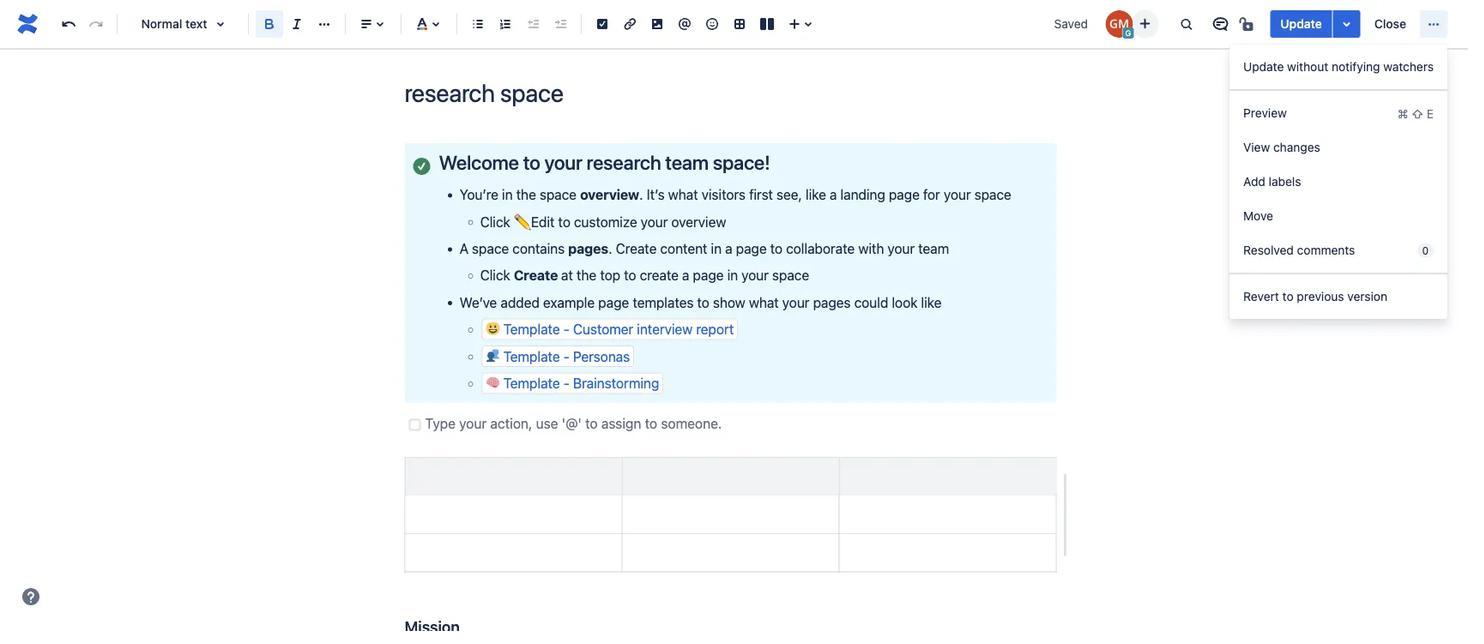 Task type: describe. For each thing, give the bounding box(es) containing it.
template - personas
[[503, 348, 630, 365]]

what for visitors
[[668, 187, 698, 203]]

✏️
[[514, 214, 528, 230]]

added
[[501, 294, 540, 311]]

preview
[[1244, 106, 1287, 120]]

welcome
[[439, 151, 519, 174]]

⌘ ⇧ e
[[1398, 106, 1434, 120]]

could
[[854, 294, 888, 311]]

example
[[543, 294, 595, 311]]

for
[[923, 187, 940, 203]]

emoji image
[[702, 14, 723, 34]]

Give this page a title text field
[[405, 79, 1057, 107]]

0 horizontal spatial a
[[682, 267, 689, 284]]

redo ⌘⇧z image
[[86, 14, 106, 34]]

a space contains pages . create content in a page to collaborate with your team
[[460, 241, 949, 257]]

0 horizontal spatial create
[[514, 267, 558, 284]]

space!
[[713, 151, 770, 174]]

update without notifying watchers
[[1244, 60, 1434, 74]]

space down collaborate
[[772, 267, 809, 284]]

template for template - customer interview report
[[503, 321, 560, 338]]

template - brainstorming
[[503, 375, 659, 392]]

- for brainstorming
[[563, 375, 570, 392]]

collaborate
[[786, 241, 855, 257]]

menu containing update without notifying watchers
[[1230, 45, 1448, 319]]

see,
[[777, 187, 802, 203]]

revert to previous version button
[[1230, 280, 1448, 314]]

1 vertical spatial pages
[[813, 294, 851, 311]]

welcome to your research team space!
[[439, 151, 770, 174]]

click for click create at the top to create a page in your space
[[480, 267, 510, 284]]

interview
[[637, 321, 693, 338]]

template - personas button
[[482, 346, 634, 367]]

customer
[[573, 321, 633, 338]]

2 horizontal spatial a
[[830, 187, 837, 203]]

normal text
[[141, 17, 207, 31]]

visitors
[[702, 187, 746, 203]]

:busts_in_silhouette: image
[[486, 349, 500, 363]]

page down "top"
[[598, 294, 629, 311]]

to left 'show'
[[697, 294, 710, 311]]

find and replace image
[[1176, 14, 1197, 34]]

table image
[[729, 14, 750, 34]]

what for your
[[749, 294, 779, 311]]

template - customer interview report button
[[482, 319, 738, 340]]

to right "top"
[[624, 267, 636, 284]]

edit
[[531, 214, 555, 230]]

to inside revert to previous version button
[[1283, 290, 1294, 304]]

action item image
[[592, 14, 613, 34]]

template - brainstorming button
[[482, 373, 664, 394]]

0 horizontal spatial like
[[806, 187, 826, 203]]

Main content area, start typing to enter text. text field
[[394, 143, 1069, 632]]

changes
[[1273, 140, 1320, 154]]

template - customer interview report
[[503, 321, 734, 338]]

it's
[[647, 187, 665, 203]]

view
[[1244, 140, 1270, 154]]

layouts image
[[757, 14, 777, 34]]

2 horizontal spatial in
[[727, 267, 738, 284]]

view changes button
[[1230, 130, 1448, 165]]

more formatting image
[[314, 14, 335, 34]]

click create at the top to create a page in your space
[[480, 267, 809, 284]]

:busts_in_silhouette: image
[[486, 349, 500, 363]]

template for template - personas
[[503, 348, 560, 365]]

to right edit
[[558, 214, 571, 230]]

numbered list ⌘⇧7 image
[[495, 14, 516, 34]]

normal text button
[[124, 5, 241, 43]]

version
[[1348, 290, 1388, 304]]

:grinning: image
[[486, 322, 500, 336]]

report
[[696, 321, 734, 338]]

adjust update settings image
[[1337, 14, 1357, 34]]

resolved
[[1244, 243, 1294, 257]]

customize
[[574, 214, 637, 230]]

click ✏️ edit to customize your overview
[[480, 214, 726, 230]]

we've
[[460, 294, 497, 311]]

invite to edit image
[[1135, 13, 1155, 34]]

your right the with
[[888, 241, 915, 257]]

- for customer
[[563, 321, 570, 338]]

update for update without notifying watchers
[[1244, 60, 1284, 74]]

0 horizontal spatial team
[[665, 151, 709, 174]]

add image, video, or file image
[[647, 14, 668, 34]]

click for click ✏️ edit to customize your overview
[[480, 214, 510, 230]]

resolved comments
[[1244, 243, 1355, 257]]

a
[[460, 241, 468, 257]]

- for personas
[[563, 348, 570, 365]]



Task type: vqa. For each thing, say whether or not it's contained in the screenshot.
"Giulia Masi" IMAGE
yes



Task type: locate. For each thing, give the bounding box(es) containing it.
your left research
[[545, 151, 582, 174]]

space
[[540, 187, 577, 203], [975, 187, 1012, 203], [472, 241, 509, 257], [772, 267, 809, 284]]

top
[[600, 267, 620, 284]]

1 horizontal spatial pages
[[813, 294, 851, 311]]

1 horizontal spatial in
[[711, 241, 722, 257]]

0 horizontal spatial what
[[668, 187, 698, 203]]

no restrictions image
[[1238, 14, 1258, 34]]

0 horizontal spatial .
[[609, 241, 612, 257]]

you're
[[460, 187, 498, 203]]

page left for
[[889, 187, 920, 203]]

1 vertical spatial a
[[725, 241, 732, 257]]

click up we've
[[480, 267, 510, 284]]

close button
[[1364, 10, 1417, 38]]

watchers
[[1384, 60, 1434, 74]]

3 - from the top
[[563, 375, 570, 392]]

1 click from the top
[[480, 214, 510, 230]]

menu
[[1230, 45, 1448, 319]]

overview
[[580, 187, 639, 203], [671, 214, 726, 230]]

giulia masi image
[[1106, 10, 1133, 38]]

add labels button
[[1230, 165, 1448, 199]]

more image
[[1424, 14, 1444, 34]]

undo ⌘z image
[[58, 14, 79, 34]]

2 click from the top
[[480, 267, 510, 284]]

template
[[503, 321, 560, 338], [503, 348, 560, 365], [503, 375, 560, 392]]

0 vertical spatial template
[[503, 321, 560, 338]]

you're in the space overview . it's what visitors first see, like a landing page for your space
[[460, 187, 1012, 203]]

1 vertical spatial .
[[609, 241, 612, 257]]

what right it's on the left top of page
[[668, 187, 698, 203]]

click left '✏️'
[[480, 214, 510, 230]]

1 vertical spatial update
[[1244, 60, 1284, 74]]

space right for
[[975, 187, 1012, 203]]

1 horizontal spatial overview
[[671, 214, 726, 230]]

personas
[[573, 348, 630, 365]]

saved
[[1054, 17, 1088, 31]]

group
[[1230, 89, 1448, 273]]

template down the added
[[503, 321, 560, 338]]

0 vertical spatial -
[[563, 321, 570, 338]]

pages down click ✏️ edit to customize your overview
[[568, 241, 609, 257]]

team
[[665, 151, 709, 174], [918, 241, 949, 257]]

0 horizontal spatial in
[[502, 187, 513, 203]]

template inside template - brainstorming button
[[503, 375, 560, 392]]

mention image
[[675, 14, 695, 34]]

at
[[561, 267, 573, 284]]

to right revert
[[1283, 290, 1294, 304]]

0 horizontal spatial pages
[[568, 241, 609, 257]]

0 vertical spatial create
[[616, 241, 657, 257]]

overview up "a space contains pages . create content in a page to collaborate with your team"
[[671, 214, 726, 230]]

the
[[516, 187, 536, 203], [577, 267, 597, 284]]

text
[[185, 17, 207, 31]]

1 template from the top
[[503, 321, 560, 338]]

editable content region
[[377, 0, 1084, 632]]

0 vertical spatial click
[[480, 214, 510, 230]]

italic ⌘i image
[[287, 14, 307, 34]]

show
[[713, 294, 745, 311]]

like right look
[[921, 294, 942, 311]]

comments
[[1297, 243, 1355, 257]]

template down template - personas button
[[503, 375, 560, 392]]

what
[[668, 187, 698, 203], [749, 294, 779, 311]]

0 vertical spatial team
[[665, 151, 709, 174]]

your down it's on the left top of page
[[641, 214, 668, 230]]

1 vertical spatial create
[[514, 267, 558, 284]]

0 vertical spatial in
[[502, 187, 513, 203]]

bold ⌘b image
[[259, 14, 280, 34]]

move button
[[1230, 199, 1448, 233]]

:brain: image
[[486, 376, 500, 390], [486, 376, 500, 390]]

0 vertical spatial overview
[[580, 187, 639, 203]]

indent tab image
[[550, 14, 571, 34]]

1 horizontal spatial the
[[577, 267, 597, 284]]

2 vertical spatial a
[[682, 267, 689, 284]]

:grinning: image
[[486, 322, 500, 336]]

template right :busts_in_silhouette: image
[[503, 348, 560, 365]]

a left landing
[[830, 187, 837, 203]]

1 vertical spatial team
[[918, 241, 949, 257]]

0 vertical spatial pages
[[568, 241, 609, 257]]

0 vertical spatial a
[[830, 187, 837, 203]]

1 - from the top
[[563, 321, 570, 338]]

like right see,
[[806, 187, 826, 203]]

in
[[502, 187, 513, 203], [711, 241, 722, 257], [727, 267, 738, 284]]

0 horizontal spatial overview
[[580, 187, 639, 203]]

the right at
[[577, 267, 597, 284]]

close
[[1375, 17, 1407, 31]]

align left image
[[356, 14, 377, 34]]

landing
[[841, 187, 885, 203]]

what right 'show'
[[749, 294, 779, 311]]

confluence image
[[14, 10, 41, 38], [14, 10, 41, 38]]

0 vertical spatial what
[[668, 187, 698, 203]]

update inside button
[[1281, 17, 1322, 31]]

move
[[1244, 209, 1274, 223]]

1 vertical spatial click
[[480, 267, 510, 284]]

template for template - brainstorming
[[503, 375, 560, 392]]

1 vertical spatial overview
[[671, 214, 726, 230]]

to left collaborate
[[770, 241, 783, 257]]

1 horizontal spatial like
[[921, 294, 942, 311]]

1 vertical spatial the
[[577, 267, 597, 284]]

in up 'show'
[[727, 267, 738, 284]]

in right content
[[711, 241, 722, 257]]

0 vertical spatial .
[[639, 187, 643, 203]]

we've added example page templates to show what your pages could look like
[[460, 294, 942, 311]]

research
[[587, 151, 661, 174]]

create
[[616, 241, 657, 257], [514, 267, 558, 284]]

- up template - personas
[[563, 321, 570, 338]]

template inside template - customer interview report button
[[503, 321, 560, 338]]

2 vertical spatial -
[[563, 375, 570, 392]]

1 horizontal spatial team
[[918, 241, 949, 257]]

like
[[806, 187, 826, 203], [921, 294, 942, 311]]

your right for
[[944, 187, 971, 203]]

create
[[640, 267, 679, 284]]

1 vertical spatial like
[[921, 294, 942, 311]]

. left it's on the left top of page
[[639, 187, 643, 203]]

in right you're in the top left of the page
[[502, 187, 513, 203]]

your
[[545, 151, 582, 174], [944, 187, 971, 203], [641, 214, 668, 230], [888, 241, 915, 257], [742, 267, 769, 284], [782, 294, 810, 311]]

- up template - brainstorming button
[[563, 348, 570, 365]]

a right content
[[725, 241, 732, 257]]

0 vertical spatial like
[[806, 187, 826, 203]]

group containing preview
[[1230, 89, 1448, 273]]

comment icon image
[[1210, 14, 1231, 34]]

- down template - personas
[[563, 375, 570, 392]]

first
[[749, 187, 773, 203]]

update for update
[[1281, 17, 1322, 31]]

click
[[480, 214, 510, 230], [480, 267, 510, 284]]

bullet list ⌘⇧8 image
[[468, 14, 488, 34]]

0 horizontal spatial the
[[516, 187, 536, 203]]

without
[[1287, 60, 1329, 74]]

previous
[[1297, 290, 1344, 304]]

0 vertical spatial the
[[516, 187, 536, 203]]

1 vertical spatial template
[[503, 348, 560, 365]]

add labels
[[1244, 175, 1301, 189]]

2 vertical spatial in
[[727, 267, 738, 284]]

e
[[1427, 106, 1434, 120]]

pages
[[568, 241, 609, 257], [813, 294, 851, 311]]

to right welcome
[[523, 151, 540, 174]]

3 template from the top
[[503, 375, 560, 392]]

a right create
[[682, 267, 689, 284]]

notifying
[[1332, 60, 1380, 74]]

1 vertical spatial what
[[749, 294, 779, 311]]

update up without
[[1281, 17, 1322, 31]]

overview up customize
[[580, 187, 639, 203]]

page
[[889, 187, 920, 203], [736, 241, 767, 257], [693, 267, 724, 284], [598, 294, 629, 311]]

update
[[1281, 17, 1322, 31], [1244, 60, 1284, 74]]

⇧
[[1412, 106, 1424, 120]]

create up click create at the top to create a page in your space
[[616, 241, 657, 257]]

labels
[[1269, 175, 1301, 189]]

revert to previous version
[[1244, 290, 1388, 304]]

update without notifying watchers button
[[1230, 50, 1448, 84]]

1 horizontal spatial what
[[749, 294, 779, 311]]

a
[[830, 187, 837, 203], [725, 241, 732, 257], [682, 267, 689, 284]]

space up edit
[[540, 187, 577, 203]]

-
[[563, 321, 570, 338], [563, 348, 570, 365], [563, 375, 570, 392]]

.
[[639, 187, 643, 203], [609, 241, 612, 257]]

1 horizontal spatial create
[[616, 241, 657, 257]]

1 horizontal spatial .
[[639, 187, 643, 203]]

. up "top"
[[609, 241, 612, 257]]

team up visitors
[[665, 151, 709, 174]]

0
[[1422, 245, 1429, 257]]

template inside template - personas button
[[503, 348, 560, 365]]

the up '✏️'
[[516, 187, 536, 203]]

brainstorming
[[573, 375, 659, 392]]

1 horizontal spatial a
[[725, 241, 732, 257]]

to
[[523, 151, 540, 174], [558, 214, 571, 230], [770, 241, 783, 257], [624, 267, 636, 284], [1283, 290, 1294, 304], [697, 294, 710, 311]]

2 - from the top
[[563, 348, 570, 365]]

update left without
[[1244, 60, 1284, 74]]

help image
[[21, 587, 41, 608]]

your down collaborate
[[782, 294, 810, 311]]

1 vertical spatial -
[[563, 348, 570, 365]]

your up 'show'
[[742, 267, 769, 284]]

update inside 'button'
[[1244, 60, 1284, 74]]

2 template from the top
[[503, 348, 560, 365]]

with
[[858, 241, 884, 257]]

1 vertical spatial in
[[711, 241, 722, 257]]

create down contains
[[514, 267, 558, 284]]

revert
[[1244, 290, 1279, 304]]

outdent ⇧tab image
[[523, 14, 543, 34]]

view changes
[[1244, 140, 1320, 154]]

0 vertical spatial update
[[1281, 17, 1322, 31]]

page down first
[[736, 241, 767, 257]]

content
[[660, 241, 707, 257]]

contains
[[513, 241, 565, 257]]

space right 'a'
[[472, 241, 509, 257]]

templates
[[633, 294, 694, 311]]

normal
[[141, 17, 182, 31]]

⌘
[[1398, 106, 1409, 120]]

add
[[1244, 175, 1266, 189]]

link image
[[620, 14, 640, 34]]

team down for
[[918, 241, 949, 257]]

look
[[892, 294, 918, 311]]

2 vertical spatial template
[[503, 375, 560, 392]]

page down "a space contains pages . create content in a page to collaborate with your team"
[[693, 267, 724, 284]]

pages left could
[[813, 294, 851, 311]]

update button
[[1270, 10, 1332, 38]]

:check_mark: image
[[413, 158, 430, 175], [413, 158, 430, 175]]



